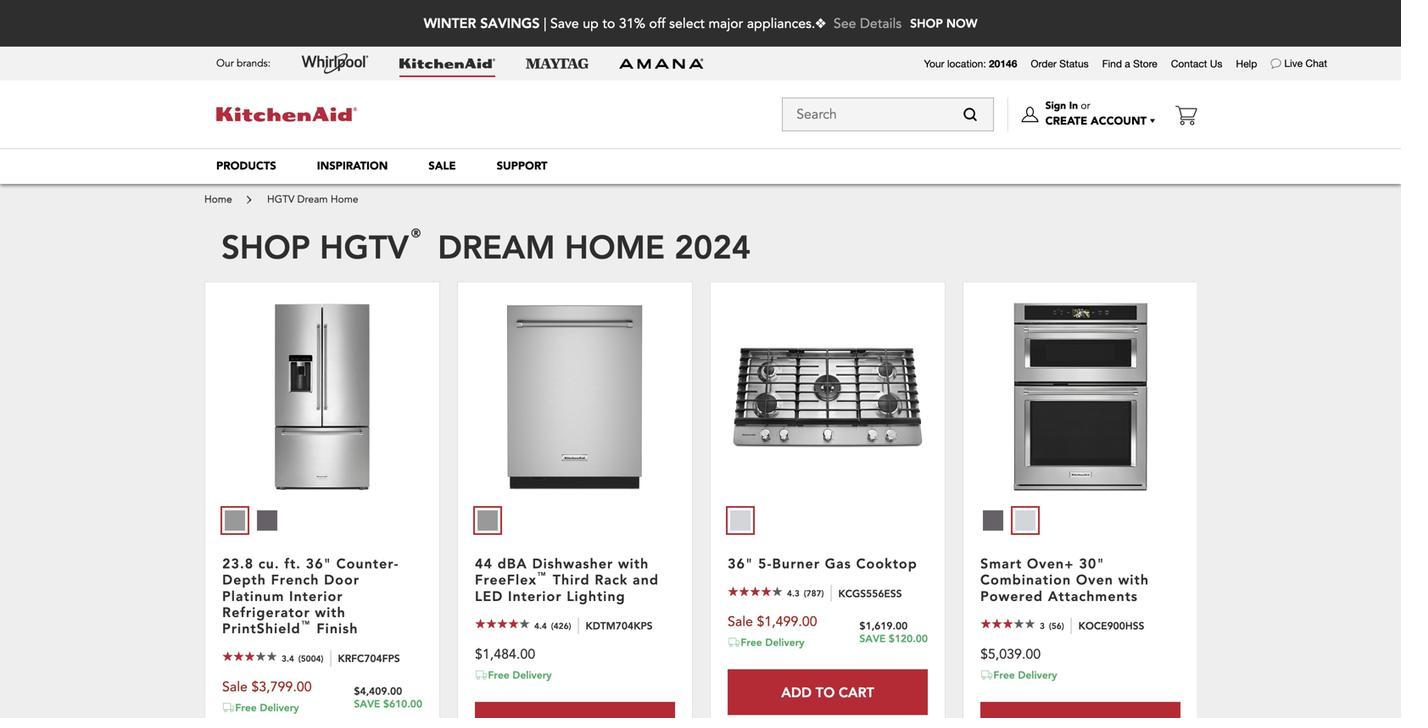 Task type: locate. For each thing, give the bounding box(es) containing it.
shop left now on the top right of the page
[[911, 15, 943, 31]]

0 horizontal spatial sale
[[222, 678, 248, 697]]

menu containing products
[[196, 148, 1206, 184]]

chat
[[1306, 57, 1328, 69]]

delivery for 23.8 cu. ft. 36" counter- depth french door platinum interior refrigerator with printshield
[[260, 701, 299, 715]]

dream inside shop hgtv ® dream home 2024
[[438, 225, 555, 268]]

0 horizontal spatial ™
[[301, 618, 312, 632]]

combination
[[981, 571, 1072, 589]]

★★★ ★★ up $5,039.00
[[981, 618, 1014, 642]]

0 vertical spatial ™
[[537, 569, 548, 583]]

0 horizontal spatial ★★★
[[222, 651, 255, 663]]

★★★ for $5,039.00
[[981, 618, 1014, 631]]

printshield
[[222, 620, 301, 638]]

free delivery down the $1,484.00
[[488, 669, 552, 682]]

$ inside $1,619.00 save $ 120.00
[[889, 632, 895, 646]]

1 vertical spatial ™
[[301, 618, 312, 632]]

Search search field
[[782, 98, 995, 132]]

36" 5-burner gas cooktop image
[[731, 299, 926, 495]]

0 horizontal spatial ★★★ ★★
[[222, 651, 255, 674]]

third
[[553, 571, 590, 589]]

us
[[1211, 58, 1223, 70]]

1 horizontal spatial ™
[[537, 569, 548, 583]]

inspiration element
[[317, 159, 388, 174]]

0 vertical spatial sale
[[728, 613, 753, 632]]

freeflex
[[475, 571, 537, 589]]

finish
[[317, 620, 358, 638]]

1 36" from the left
[[306, 555, 332, 573]]

free down $5,039.00
[[994, 669, 1015, 682]]

1 horizontal spatial shop
[[911, 15, 943, 31]]

home
[[204, 193, 232, 207], [331, 193, 359, 207], [565, 225, 665, 268]]

our
[[216, 56, 234, 70]]

with
[[618, 555, 649, 573], [1119, 571, 1150, 589], [315, 604, 346, 622]]

brands:
[[237, 56, 271, 70]]

interior up ™ finish
[[289, 587, 343, 605]]

with down door
[[315, 604, 346, 622]]

help
[[1237, 58, 1258, 70]]

your location: 20146
[[924, 58, 1018, 70]]

inspiration
[[317, 159, 388, 174]]

0 vertical spatial shop
[[911, 15, 943, 31]]

★★★ ★★
[[981, 618, 1014, 642], [222, 651, 255, 674]]

™ for ™
[[537, 569, 548, 583]]

sale element
[[429, 159, 456, 174]]

kitchenaid image down winter
[[400, 59, 496, 69]]

★★★ ★★ up sale $3,799.00
[[222, 651, 255, 674]]

0 vertical spatial save
[[551, 14, 579, 33]]

0 vertical spatial hgtv
[[267, 193, 295, 207]]

★★★★★ for sale
[[222, 651, 277, 663]]

★★ for sale
[[222, 662, 244, 674]]

save inside $1,619.00 save $ 120.00
[[860, 632, 886, 646]]

up
[[583, 14, 599, 33]]

with right the oven
[[1119, 571, 1150, 589]]

★ up sale $1,499.00
[[728, 597, 739, 609]]

0 vertical spatial ★★★★ ★
[[728, 586, 772, 609]]

shop
[[911, 15, 943, 31], [221, 225, 310, 268]]

led
[[475, 587, 503, 605]]

delivery down the $1,484.00
[[513, 669, 552, 682]]

1 horizontal spatial dream
[[438, 225, 555, 268]]

products element
[[216, 159, 276, 174]]

1 horizontal spatial save
[[551, 14, 579, 33]]

★ up the $1,484.00
[[475, 629, 486, 642]]

dream right ®
[[438, 225, 555, 268]]

status
[[1060, 58, 1089, 70]]

$1,499.00
[[757, 613, 818, 632]]

amana image
[[619, 58, 704, 70]]

★★
[[981, 629, 1003, 642], [222, 662, 244, 674]]

winter
[[424, 14, 476, 32]]

2 interior from the left
[[508, 587, 562, 605]]

★ for 36" 5-burner gas cooktop
[[728, 597, 739, 609]]

sale left $3,799.00
[[222, 678, 248, 697]]

™ left third
[[537, 569, 548, 583]]

interior
[[289, 587, 343, 605], [508, 587, 562, 605]]

™ inside ™ finish
[[301, 618, 312, 632]]

live chat
[[1285, 57, 1328, 69]]

★★ up sale $3,799.00
[[222, 662, 244, 674]]

savings
[[480, 14, 540, 32]]

★★★★ for 36" 5-burner gas cooktop
[[728, 586, 772, 598]]

add
[[782, 684, 812, 702]]

sale left $1,499.00
[[728, 613, 753, 632]]

hgtv down hgtv dream home
[[320, 225, 409, 268]]

★
[[728, 597, 739, 609], [475, 629, 486, 642]]

2 vertical spatial save
[[354, 697, 380, 711]]

free delivery
[[741, 636, 805, 650], [488, 669, 552, 682], [994, 669, 1058, 682], [235, 701, 299, 715]]

36" inside 23.8 cu. ft. 36" counter- depth french door platinum interior refrigerator with printshield
[[306, 555, 332, 573]]

free down sale $1,499.00
[[741, 636, 763, 650]]

save for sale $1,499.00
[[860, 632, 886, 646]]

1 vertical spatial dream
[[438, 225, 555, 268]]

0 horizontal spatial ★★
[[222, 662, 244, 674]]

1 vertical spatial ★★
[[222, 662, 244, 674]]

0 horizontal spatial with
[[315, 604, 346, 622]]

shop down home link
[[221, 225, 310, 268]]

delivery down $5,039.00
[[1018, 669, 1058, 682]]

winter savings | save up to 31% off select major appliances.❖ see details shop now
[[424, 14, 978, 33]]

$1,619.00 save $ 120.00
[[860, 619, 928, 646]]

4.4
[[535, 621, 547, 632]]

interior up 4.4
[[508, 587, 562, 605]]

™ for ™ finish
[[301, 618, 312, 632]]

see details link
[[834, 14, 902, 33]]

$4,409.00 save $ 610.00
[[354, 685, 423, 711]]

1 horizontal spatial ★
[[728, 597, 739, 609]]

™ left finish
[[301, 618, 312, 632]]

with up 'lighting'
[[618, 555, 649, 573]]

★★★ down powered
[[981, 618, 1014, 631]]

hgtv
[[267, 193, 295, 207], [320, 225, 409, 268]]

36" left 5-
[[728, 555, 754, 573]]

1 vertical spatial sale
[[222, 678, 248, 697]]

★★★★ for 44 dba dishwasher with freeflex
[[475, 618, 519, 631]]

0 vertical spatial kitchenaid image
[[400, 59, 496, 69]]

0 vertical spatial ★★★ ★★
[[981, 618, 1014, 642]]

hgtv inside shop hgtv ® dream home 2024
[[320, 225, 409, 268]]

1 horizontal spatial 36"
[[728, 555, 754, 573]]

free delivery for 44 dba dishwasher with freeflex
[[488, 669, 552, 682]]

dishwasher
[[532, 555, 614, 573]]

delivery for smart oven+ 30" combination oven with powered attachments
[[1018, 669, 1058, 682]]

support element
[[497, 159, 548, 174]]

0 vertical spatial ★
[[728, 597, 739, 609]]

0 horizontal spatial ★★★★ ★
[[475, 618, 519, 642]]

$ for sale $1,499.00
[[889, 632, 895, 646]]

1 vertical spatial shop
[[221, 225, 310, 268]]

save right |
[[551, 14, 579, 33]]

★★★★ ★ up the $1,484.00
[[475, 618, 519, 642]]

★★★★★ down powered
[[981, 618, 1036, 631]]

1 horizontal spatial $
[[889, 632, 895, 646]]

★★★★
[[728, 586, 772, 598], [475, 618, 519, 631]]

hgtv dream home
[[267, 193, 359, 207]]

1 horizontal spatial ★★★★ ★
[[728, 586, 772, 609]]

1 vertical spatial ★★★★
[[475, 618, 519, 631]]

0 horizontal spatial kitchenaid image
[[216, 107, 357, 122]]

®
[[409, 222, 428, 253]]

order
[[1031, 58, 1057, 70]]

0 horizontal spatial ★★★★
[[475, 618, 519, 631]]

★★★★★ down printshield
[[222, 651, 277, 663]]

0 horizontal spatial home
[[204, 193, 232, 207]]

★★ up $5,039.00
[[981, 629, 1003, 642]]

free delivery for smart oven+ 30" combination oven with powered attachments
[[994, 669, 1058, 682]]

whirlpool image
[[301, 53, 369, 74]]

1 vertical spatial kitchenaid image
[[216, 107, 357, 122]]

delivery down $3,799.00
[[260, 701, 299, 715]]

dream down inspiration element
[[297, 193, 328, 207]]

add to cart
[[782, 684, 875, 702]]

menu
[[196, 148, 1206, 184]]

0 horizontal spatial $
[[383, 697, 389, 711]]

1 horizontal spatial ★★★ ★★
[[981, 618, 1014, 642]]

1 vertical spatial hgtv
[[320, 225, 409, 268]]

burner
[[773, 555, 820, 573]]

hgtv down products 'element'
[[267, 193, 295, 207]]

0 horizontal spatial save
[[354, 697, 380, 711]]

$ down krfc704fps at the bottom
[[383, 697, 389, 711]]

$ inside $4,409.00 save $ 610.00
[[383, 697, 389, 711]]

delivery for 44 dba dishwasher with freeflex
[[513, 669, 552, 682]]

44 dba dishwasher with freeflex™ third rack and led interior lighting image
[[478, 299, 673, 495]]

(5004)
[[298, 653, 324, 664]]

0 horizontal spatial ★
[[475, 629, 486, 642]]

1 vertical spatial $
[[383, 697, 389, 711]]

2 horizontal spatial with
[[1119, 571, 1150, 589]]

★★★★ down 5-
[[728, 586, 772, 598]]

contact
[[1172, 58, 1208, 70]]

a
[[1125, 58, 1131, 70]]

to
[[603, 14, 615, 33]]

1 vertical spatial ★★★
[[222, 651, 255, 663]]

0 horizontal spatial shop
[[221, 225, 310, 268]]

sale for sale $3,799.00
[[222, 678, 248, 697]]

36"
[[306, 555, 332, 573], [728, 555, 754, 573]]

0 horizontal spatial dream
[[297, 193, 328, 207]]

save left 610.00
[[354, 697, 380, 711]]

1 vertical spatial ★★★★ ★
[[475, 618, 519, 642]]

1 vertical spatial ★★★ ★★
[[222, 651, 255, 674]]

0 horizontal spatial 36"
[[306, 555, 332, 573]]

save left 120.00
[[860, 632, 886, 646]]

1 horizontal spatial sale
[[728, 613, 753, 632]]

™
[[537, 569, 548, 583], [301, 618, 312, 632]]

1 horizontal spatial ★★★★
[[728, 586, 772, 598]]

save inside $4,409.00 save $ 610.00
[[354, 697, 380, 711]]

or
[[1081, 99, 1091, 113]]

$ down kcgs556ess
[[889, 632, 895, 646]]

★★★★ down led
[[475, 618, 519, 631]]

1 horizontal spatial with
[[618, 555, 649, 573]]

free down sale $3,799.00
[[235, 701, 257, 715]]

1 interior from the left
[[289, 587, 343, 605]]

lighting
[[567, 587, 626, 605]]

2 horizontal spatial save
[[860, 632, 886, 646]]

★★★★★ up the $1,484.00
[[475, 618, 530, 631]]

rack
[[595, 571, 628, 589]]

free delivery down $5,039.00
[[994, 669, 1058, 682]]

2024
[[675, 225, 751, 268]]

0 vertical spatial ★★★★
[[728, 586, 772, 598]]

$1,619.00
[[860, 619, 908, 633]]

smart oven+ 30" combination oven with powered attachments image
[[983, 299, 1179, 495]]

1 horizontal spatial hgtv
[[320, 225, 409, 268]]

2 horizontal spatial home
[[565, 225, 665, 268]]

★ for 44 dba dishwasher with freeflex
[[475, 629, 486, 642]]

0 vertical spatial $
[[889, 632, 895, 646]]

★★ for $5,039.00
[[981, 629, 1003, 642]]

your
[[924, 58, 945, 70]]

our brands:
[[216, 56, 271, 70]]

details
[[860, 14, 902, 33]]

appliances.❖
[[747, 14, 826, 33]]

free delivery down sale $3,799.00
[[235, 701, 299, 715]]

1 horizontal spatial ★★
[[981, 629, 1003, 642]]

1 horizontal spatial ★★★
[[981, 618, 1014, 631]]

0 vertical spatial dream
[[297, 193, 328, 207]]

smart oven+ 30" combination oven with powered attachments link
[[981, 555, 1150, 605]]

interior inside 23.8 cu. ft. 36" counter- depth french door platinum interior refrigerator with printshield
[[289, 587, 343, 605]]

free delivery for 23.8 cu. ft. 36" counter- depth french door platinum interior refrigerator with printshield
[[235, 701, 299, 715]]

1 vertical spatial ★
[[475, 629, 486, 642]]

powered
[[981, 587, 1044, 605]]

0 vertical spatial ★★★
[[981, 618, 1014, 631]]

find
[[1103, 58, 1123, 70]]

44
[[475, 555, 493, 573]]

delivery down $1,499.00
[[766, 636, 805, 650]]

ft.
[[285, 555, 301, 573]]

★★★ down printshield
[[222, 651, 255, 663]]

3.4
[[282, 653, 294, 664]]

free down the $1,484.00
[[488, 669, 510, 682]]

kitchenaid image down brands: on the top left of the page
[[216, 107, 357, 122]]

0 horizontal spatial interior
[[289, 587, 343, 605]]

kitchenaid image
[[400, 59, 496, 69], [216, 107, 357, 122]]

36" right ft. at bottom left
[[306, 555, 332, 573]]

★★★★ ★ up sale $1,499.00
[[728, 586, 772, 609]]

free delivery down sale $1,499.00
[[741, 636, 805, 650]]

★★★★ ★ for 44 dba dishwasher with freeflex
[[475, 618, 519, 642]]

1 vertical spatial save
[[860, 632, 886, 646]]

0 vertical spatial ★★
[[981, 629, 1003, 642]]

1 horizontal spatial interior
[[508, 587, 562, 605]]

in
[[1070, 99, 1078, 113]]



Task type: describe. For each thing, give the bounding box(es) containing it.
order status link
[[1031, 57, 1089, 70]]

1 horizontal spatial kitchenaid image
[[400, 59, 496, 69]]

★★★★★ for $5,039.00
[[981, 618, 1036, 631]]

kdtm704kps
[[586, 620, 653, 633]]

0 horizontal spatial hgtv
[[267, 193, 295, 207]]

20146
[[989, 58, 1018, 70]]

3.4 (5004)
[[282, 653, 324, 664]]

now
[[947, 15, 978, 31]]

depth
[[222, 571, 266, 589]]

create
[[1046, 114, 1088, 129]]

31%
[[619, 14, 646, 33]]

interior inside third rack and led interior lighting
[[508, 587, 562, 605]]

cart
[[839, 684, 875, 702]]

find a store
[[1103, 58, 1158, 70]]

products
[[216, 159, 276, 174]]

oven+
[[1027, 555, 1075, 573]]

major
[[709, 14, 744, 33]]

sale $3,799.00
[[222, 678, 312, 697]]

120.00
[[895, 632, 928, 646]]

support
[[497, 159, 548, 174]]

french
[[271, 571, 319, 589]]

and
[[633, 571, 659, 589]]

(426)
[[551, 621, 571, 632]]

cooktop
[[857, 555, 918, 573]]

(787)
[[804, 588, 824, 599]]

★★★ for sale
[[222, 651, 255, 663]]

home inside shop hgtv ® dream home 2024
[[565, 225, 665, 268]]

shop inside shop hgtv ® dream home 2024
[[221, 225, 310, 268]]

$5,039.00
[[981, 646, 1041, 664]]

refrigerator
[[222, 604, 310, 622]]

live
[[1285, 57, 1303, 69]]

order status
[[1031, 58, 1089, 70]]

save inside winter savings | save up to 31% off select major appliances.❖ see details shop now
[[551, 14, 579, 33]]

$4,409.00
[[354, 685, 402, 698]]

shop inside winter savings | save up to 31% off select major appliances.❖ see details shop now
[[911, 15, 943, 31]]

1 horizontal spatial home
[[331, 193, 359, 207]]

location:
[[948, 58, 987, 70]]

save for sale $3,799.00
[[354, 697, 380, 711]]

shop hgtv ® dream home 2024
[[221, 222, 751, 268]]

4.3
[[787, 588, 800, 599]]

with inside 23.8 cu. ft. 36" counter- depth french door platinum interior refrigerator with printshield
[[315, 604, 346, 622]]

★★★★★ for $1,484.00
[[475, 618, 530, 631]]

sale for sale $1,499.00
[[728, 613, 753, 632]]

home link
[[204, 193, 235, 207]]

maytag image
[[526, 59, 589, 69]]

add to cart button
[[728, 670, 928, 716]]

free for 23.8 cu. ft. 36" counter- depth french door platinum interior refrigerator with printshield
[[235, 701, 257, 715]]

counter-
[[337, 555, 399, 573]]

36" 5-burner gas cooktop
[[728, 555, 918, 573]]

help link
[[1237, 57, 1258, 70]]

sale $1,499.00
[[728, 613, 818, 632]]

live chat button
[[1285, 57, 1328, 70]]

$ for sale $3,799.00
[[383, 697, 389, 711]]

off
[[649, 14, 666, 33]]

gas
[[825, 555, 852, 573]]

2 36" from the left
[[728, 555, 754, 573]]

™ finish
[[301, 618, 358, 638]]

select
[[670, 14, 705, 33]]

smart oven+ 30" combination oven with powered attachments
[[981, 555, 1150, 605]]

free for 44 dba dishwasher with freeflex
[[488, 669, 510, 682]]

with inside smart oven+ 30" combination oven with powered attachments
[[1119, 571, 1150, 589]]

sale
[[429, 159, 456, 174]]

krfc704fps
[[338, 652, 400, 666]]

kcgs556ess
[[839, 587, 902, 601]]

third rack and led interior lighting
[[475, 571, 659, 605]]

★★★ ★★ for $5,039.00
[[981, 618, 1014, 642]]

smart
[[981, 555, 1023, 573]]

platinum
[[222, 587, 284, 605]]

5-
[[759, 555, 773, 573]]

attachments
[[1049, 587, 1139, 605]]

account
[[1091, 114, 1147, 129]]

|
[[544, 14, 547, 33]]

★★★ ★★ for sale
[[222, 651, 255, 674]]

contact us link
[[1172, 57, 1223, 70]]

find a store link
[[1103, 57, 1158, 70]]

oven
[[1077, 571, 1114, 589]]

30"
[[1080, 555, 1105, 573]]

36" 5-burner gas cooktop link
[[728, 555, 918, 573]]

free for smart oven+ 30" combination oven with powered attachments
[[994, 669, 1015, 682]]

contact us
[[1172, 58, 1223, 70]]

(56)
[[1050, 621, 1065, 632]]

★★★★ ★ for 36" 5-burner gas cooktop
[[728, 586, 772, 609]]

sign in or create account
[[1046, 99, 1147, 129]]

23.8 cu. ft. 36" counter- depth french door platinum interior refrigerator with printshield
[[222, 555, 399, 638]]

$3,799.00
[[251, 678, 312, 697]]

23.8 cu. ft. 36" counter-depth french door platinum interior refrigerator with printshield™ finish image
[[225, 299, 420, 495]]

see
[[834, 14, 857, 33]]

with inside 44 dba dishwasher with freeflex
[[618, 555, 649, 573]]

★★★★★ down 5-
[[728, 586, 783, 598]]

door
[[324, 571, 360, 589]]

store
[[1134, 58, 1158, 70]]

44 dba dishwasher with freeflex
[[475, 555, 649, 589]]

dba
[[498, 555, 528, 573]]



Task type: vqa. For each thing, say whether or not it's contained in the screenshot.
3 (56)
yes



